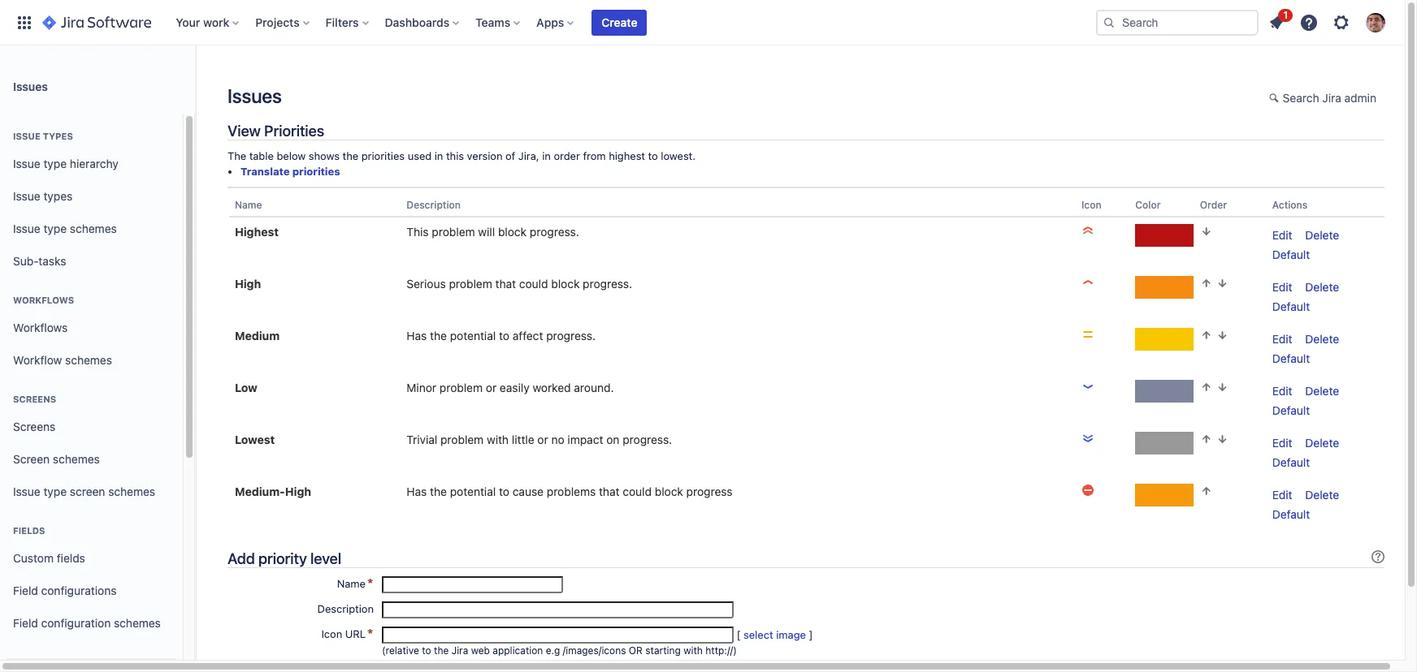 Task type: describe. For each thing, give the bounding box(es) containing it.
type for schemes
[[43, 222, 67, 235]]

appswitcher icon image
[[15, 13, 34, 32]]

your work
[[176, 15, 229, 29]]

starting
[[646, 645, 681, 657]]

default link for has the potential to cause problems that could block progress
[[1272, 508, 1310, 521]]

this
[[407, 225, 429, 239]]

search
[[1283, 91, 1320, 105]]

1 horizontal spatial jira
[[1323, 91, 1342, 105]]

to inside "the table below shows the priorities used in this version of jira, in order from highest to lowest. translate priorities"
[[648, 150, 658, 163]]

sidebar navigation image
[[177, 65, 213, 98]]

issue type screen schemes link
[[7, 476, 176, 509]]

apps
[[537, 15, 564, 29]]

serious problem that could block progress.
[[407, 277, 632, 291]]

screen
[[13, 452, 50, 466]]

workflows for the workflows link
[[13, 321, 68, 335]]

issue for issue type schemes
[[13, 222, 40, 235]]

hierarchy
[[70, 157, 119, 170]]

or
[[629, 645, 643, 657]]

1
[[1284, 9, 1288, 21]]

highest image
[[1082, 224, 1095, 237]]

problem for trivial
[[440, 433, 484, 447]]

search jira admin
[[1283, 91, 1377, 105]]

web
[[471, 645, 490, 657]]

has for has the potential to cause problems that could block progress
[[407, 485, 427, 499]]

/images/icons
[[563, 645, 626, 657]]

edit for minor problem or easily worked around.
[[1272, 384, 1293, 398]]

features
[[43, 657, 91, 668]]

edit link for minor problem or easily worked around.
[[1272, 384, 1293, 398]]

delete for minor problem or easily worked around.
[[1306, 384, 1340, 398]]

edit for serious problem that could block progress.
[[1272, 280, 1293, 294]]

cause
[[513, 485, 544, 499]]

issue for issue types
[[13, 189, 40, 203]]

from
[[583, 150, 606, 163]]

dashboards
[[385, 15, 450, 29]]

edit link for has the potential to cause problems that could block progress
[[1272, 488, 1293, 502]]

field configurations
[[13, 584, 117, 598]]

schemes inside fields group
[[114, 617, 161, 630]]

issue for issue type hierarchy
[[13, 157, 40, 170]]

priorities
[[264, 122, 324, 140]]

1 horizontal spatial or
[[538, 433, 548, 447]]

issue for issue features
[[13, 657, 41, 668]]

view
[[228, 122, 261, 140]]

issue types
[[13, 131, 73, 141]]

default link for serious problem that could block progress.
[[1272, 300, 1310, 313]]

add priority level
[[228, 550, 341, 568]]

custom
[[13, 552, 54, 565]]

edit link for this problem will block progress.
[[1272, 228, 1293, 242]]

[
[[737, 629, 741, 642]]

1 horizontal spatial name
[[337, 578, 366, 591]]

settings image
[[1332, 13, 1352, 32]]

default link for this problem will block progress.
[[1272, 248, 1310, 261]]

1 horizontal spatial that
[[599, 485, 620, 499]]

highest
[[235, 225, 279, 239]]

[ select image ] (relative to the jira web application e.g /images/icons or starting with http://)
[[382, 629, 813, 657]]

delete for this problem will block progress.
[[1306, 228, 1340, 242]]

0 horizontal spatial or
[[486, 381, 497, 395]]

workflow schemes
[[13, 353, 112, 367]]

delete default for minor problem or easily worked around.
[[1272, 384, 1340, 417]]

notifications image
[[1267, 13, 1287, 32]]

primary element
[[10, 0, 1096, 45]]

your
[[176, 15, 200, 29]]

help image
[[1300, 13, 1319, 32]]

e.g
[[546, 645, 560, 657]]

delete default for this problem will block progress.
[[1272, 228, 1340, 261]]

table
[[249, 150, 274, 163]]

required image
[[366, 578, 374, 591]]

icon url
[[321, 628, 366, 641]]

issue features
[[13, 657, 91, 668]]

small image
[[1269, 92, 1282, 105]]

progress
[[686, 485, 733, 499]]

schemes inside issue types group
[[70, 222, 117, 235]]

required image
[[366, 628, 374, 641]]

banner containing your work
[[0, 0, 1405, 46]]

trivial problem with little or no impact on progress.
[[407, 433, 672, 447]]

screens link
[[7, 411, 176, 444]]

color
[[1136, 199, 1161, 212]]

lowest
[[235, 433, 275, 447]]

this problem will block progress.
[[407, 225, 579, 239]]

Search field
[[1096, 9, 1259, 35]]

your work button
[[171, 9, 246, 35]]

issue types link
[[7, 180, 176, 213]]

of
[[506, 150, 515, 163]]

issue type schemes
[[13, 222, 117, 235]]

2 horizontal spatial block
[[655, 485, 683, 499]]

1 horizontal spatial could
[[623, 485, 652, 499]]

image
[[776, 629, 806, 642]]

default link for minor problem or easily worked around.
[[1272, 404, 1310, 417]]

low image
[[1082, 380, 1095, 393]]

configuration
[[41, 617, 111, 630]]

medium-
[[235, 485, 285, 499]]

projects button
[[251, 9, 316, 35]]

to left affect
[[499, 329, 510, 343]]

edit link for serious problem that could block progress.
[[1272, 280, 1293, 294]]

the down serious
[[430, 329, 447, 343]]

edit link for trivial problem with little or no impact on progress.
[[1272, 436, 1293, 450]]

problem for serious
[[449, 277, 492, 291]]

schemes right screen
[[108, 485, 155, 499]]

0 vertical spatial block
[[498, 225, 527, 239]]

below
[[277, 150, 306, 163]]

delete for has the potential to cause problems that could block progress
[[1306, 488, 1340, 502]]

impact
[[568, 433, 603, 447]]

default link for trivial problem with little or no impact on progress.
[[1272, 456, 1310, 469]]

view priorities
[[228, 122, 324, 140]]

will
[[478, 225, 495, 239]]

affect
[[513, 329, 543, 343]]

problems
[[547, 485, 596, 499]]

1 vertical spatial description
[[317, 603, 374, 616]]

minor
[[407, 381, 436, 395]]

workflows group
[[7, 278, 176, 382]]

default for this problem will block progress.
[[1272, 248, 1310, 261]]

1 horizontal spatial high
[[285, 485, 311, 499]]

the inside "the table below shows the priorities used in this version of jira, in order from highest to lowest. translate priorities"
[[343, 150, 359, 163]]

to inside the [ select image ] (relative to the jira web application e.g /images/icons or starting with http://)
[[422, 645, 431, 657]]

medium
[[235, 329, 280, 343]]

issue for issue types
[[13, 131, 41, 141]]

1 horizontal spatial issues
[[228, 85, 282, 107]]

url
[[345, 628, 366, 641]]

application
[[493, 645, 543, 657]]

]
[[809, 629, 813, 642]]

1 vertical spatial priorities
[[292, 165, 340, 178]]

screen schemes
[[13, 452, 100, 466]]

translate
[[241, 165, 290, 178]]

to left "cause"
[[499, 485, 510, 499]]

field configurations link
[[7, 575, 176, 608]]

icon for icon url
[[321, 628, 342, 641]]

has the potential to cause problems that could block progress
[[407, 485, 733, 499]]

1 vertical spatial block
[[551, 277, 580, 291]]

low
[[235, 381, 257, 395]]

potential for affect
[[450, 329, 496, 343]]

search image
[[1103, 16, 1116, 29]]

issue type schemes link
[[7, 213, 176, 245]]

filters button
[[321, 9, 375, 35]]

default for minor problem or easily worked around.
[[1272, 404, 1310, 417]]

minor problem or easily worked around.
[[407, 381, 614, 395]]

workflows link
[[7, 312, 176, 345]]

medium image
[[1082, 328, 1095, 341]]

issue types group
[[7, 114, 176, 283]]

high image
[[1082, 276, 1095, 289]]



Task type: vqa. For each thing, say whether or not it's contained in the screenshot.
Issue in "Screens" group
yes



Task type: locate. For each thing, give the bounding box(es) containing it.
1 vertical spatial that
[[599, 485, 620, 499]]

issue left types
[[13, 189, 40, 203]]

1 issue from the top
[[13, 131, 41, 141]]

schemes down the workflows link
[[65, 353, 112, 367]]

workflow schemes link
[[7, 345, 176, 377]]

order
[[554, 150, 580, 163]]

problem right trivial
[[440, 433, 484, 447]]

4 delete from the top
[[1306, 384, 1340, 398]]

0 vertical spatial has
[[407, 329, 427, 343]]

0 vertical spatial type
[[43, 157, 67, 170]]

potential for cause
[[450, 485, 496, 499]]

1 vertical spatial could
[[623, 485, 652, 499]]

0 horizontal spatial description
[[317, 603, 374, 616]]

edit
[[1272, 228, 1293, 242], [1272, 280, 1293, 294], [1272, 332, 1293, 346], [1272, 384, 1293, 398], [1272, 436, 1293, 450], [1272, 488, 1293, 502]]

delete default for has the potential to affect progress.
[[1272, 332, 1340, 365]]

or left easily
[[486, 381, 497, 395]]

0 horizontal spatial high
[[235, 277, 261, 291]]

edit for has the potential to affect progress.
[[1272, 332, 1293, 346]]

2 screens from the top
[[13, 420, 56, 434]]

priority
[[259, 550, 307, 568]]

issue down screen
[[13, 485, 40, 499]]

3 edit from the top
[[1272, 332, 1293, 346]]

field configuration schemes link
[[7, 608, 176, 640]]

teams
[[476, 15, 511, 29]]

0 horizontal spatial name
[[235, 199, 262, 212]]

screen
[[70, 485, 105, 499]]

around.
[[574, 381, 614, 395]]

jira left the web
[[452, 645, 468, 657]]

that up 'has the potential to affect progress.'
[[495, 277, 516, 291]]

issue type hierarchy link
[[7, 148, 176, 180]]

add
[[228, 550, 255, 568]]

with
[[487, 433, 509, 447], [684, 645, 703, 657]]

1 edit from the top
[[1272, 228, 1293, 242]]

banner
[[0, 0, 1405, 46]]

issue left types at left
[[13, 131, 41, 141]]

workflows down sub-tasks
[[13, 295, 74, 306]]

delete
[[1306, 228, 1340, 242], [1306, 280, 1340, 294], [1306, 332, 1340, 346], [1306, 384, 1340, 398], [1306, 436, 1340, 450], [1306, 488, 1340, 502]]

4 issue from the top
[[13, 222, 40, 235]]

custom fields
[[13, 552, 85, 565]]

1 vertical spatial has
[[407, 485, 427, 499]]

schemes
[[70, 222, 117, 235], [65, 353, 112, 367], [53, 452, 100, 466], [108, 485, 155, 499], [114, 617, 161, 630]]

to right (relative
[[422, 645, 431, 657]]

6 issue from the top
[[13, 657, 41, 668]]

actions
[[1272, 199, 1308, 212]]

schemes inside the workflows group
[[65, 353, 112, 367]]

filters
[[326, 15, 359, 29]]

6 edit link from the top
[[1272, 488, 1293, 502]]

priorities left used
[[361, 150, 405, 163]]

description up icon url
[[317, 603, 374, 616]]

5 edit from the top
[[1272, 436, 1293, 450]]

level
[[310, 550, 341, 568]]

projects
[[255, 15, 300, 29]]

order
[[1200, 199, 1227, 212]]

screens up screen
[[13, 420, 56, 434]]

problem for minor
[[440, 381, 483, 395]]

field
[[13, 584, 38, 598], [13, 617, 38, 630]]

1 horizontal spatial icon
[[1082, 199, 1102, 212]]

0 vertical spatial high
[[235, 277, 261, 291]]

issue up sub-
[[13, 222, 40, 235]]

1 screens from the top
[[13, 394, 56, 405]]

that right the problems
[[599, 485, 620, 499]]

delete default for trivial problem with little or no impact on progress.
[[1272, 436, 1340, 469]]

custom fields link
[[7, 543, 176, 575]]

type up tasks
[[43, 222, 67, 235]]

type inside "link"
[[43, 157, 67, 170]]

1 vertical spatial screens
[[13, 420, 56, 434]]

4 default from the top
[[1272, 404, 1310, 417]]

1 horizontal spatial block
[[551, 277, 580, 291]]

types
[[43, 131, 73, 141]]

delete link
[[1306, 228, 1340, 242], [1306, 280, 1340, 294], [1306, 332, 1340, 346], [1306, 384, 1340, 398], [1306, 436, 1340, 450], [1306, 488, 1340, 502]]

workflows up workflow
[[13, 321, 68, 335]]

issues up view
[[228, 85, 282, 107]]

jira software image
[[42, 13, 151, 32], [42, 13, 151, 32]]

type inside screens group
[[43, 485, 67, 499]]

5 delete from the top
[[1306, 436, 1340, 450]]

0 vertical spatial description
[[407, 199, 461, 212]]

select
[[744, 629, 773, 642]]

0 horizontal spatial that
[[495, 277, 516, 291]]

1 has from the top
[[407, 329, 427, 343]]

teams button
[[471, 9, 527, 35]]

4 default link from the top
[[1272, 404, 1310, 417]]

no
[[551, 433, 565, 447]]

0 vertical spatial screens
[[13, 394, 56, 405]]

issue down issue types
[[13, 157, 40, 170]]

1 horizontal spatial in
[[542, 150, 551, 163]]

has down trivial
[[407, 485, 427, 499]]

5 delete default from the top
[[1272, 436, 1340, 469]]

4 delete default from the top
[[1272, 384, 1340, 417]]

field up issue features
[[13, 617, 38, 630]]

default for trivial problem with little or no impact on progress.
[[1272, 456, 1310, 469]]

field for field configuration schemes
[[13, 617, 38, 630]]

5 default link from the top
[[1272, 456, 1310, 469]]

has
[[407, 329, 427, 343], [407, 485, 427, 499]]

3 type from the top
[[43, 485, 67, 499]]

issue types
[[13, 189, 73, 203]]

0 horizontal spatial priorities
[[292, 165, 340, 178]]

icon up the highest 'icon'
[[1082, 199, 1102, 212]]

delete default for serious problem that could block progress.
[[1272, 280, 1340, 313]]

0 vertical spatial or
[[486, 381, 497, 395]]

with left 'http://)'
[[684, 645, 703, 657]]

problem right minor
[[440, 381, 483, 395]]

edit for this problem will block progress.
[[1272, 228, 1293, 242]]

1 vertical spatial icon
[[321, 628, 342, 641]]

potential left affect
[[450, 329, 496, 343]]

tasks
[[39, 254, 66, 268]]

0 horizontal spatial in
[[435, 150, 443, 163]]

0 horizontal spatial with
[[487, 433, 509, 447]]

problem left the will
[[432, 225, 475, 239]]

1 horizontal spatial description
[[407, 199, 461, 212]]

high down highest
[[235, 277, 261, 291]]

delete for trivial problem with little or no impact on progress.
[[1306, 436, 1340, 450]]

delete link for serious problem that could block progress.
[[1306, 280, 1340, 294]]

in left this
[[435, 150, 443, 163]]

1 vertical spatial name
[[337, 578, 366, 591]]

default for has the potential to cause problems that could block progress
[[1272, 508, 1310, 521]]

2 issue from the top
[[13, 157, 40, 170]]

the right "shows"
[[343, 150, 359, 163]]

1 field from the top
[[13, 584, 38, 598]]

schemes up issue type screen schemes
[[53, 452, 100, 466]]

0 vertical spatial name
[[235, 199, 262, 212]]

the down trivial
[[430, 485, 447, 499]]

fields
[[13, 526, 45, 536]]

screens group
[[7, 377, 176, 514]]

that
[[495, 277, 516, 291], [599, 485, 620, 499]]

problem
[[432, 225, 475, 239], [449, 277, 492, 291], [440, 381, 483, 395], [440, 433, 484, 447]]

jira
[[1323, 91, 1342, 105], [452, 645, 468, 657]]

3 delete link from the top
[[1306, 332, 1340, 346]]

6 delete default from the top
[[1272, 488, 1340, 521]]

on
[[607, 433, 620, 447]]

jira inside the [ select image ] (relative to the jira web application e.g /images/icons or starting with http://)
[[452, 645, 468, 657]]

search jira admin link
[[1261, 86, 1385, 112]]

type for screen
[[43, 485, 67, 499]]

configurations
[[41, 584, 117, 598]]

6 edit from the top
[[1272, 488, 1293, 502]]

0 vertical spatial could
[[519, 277, 548, 291]]

delete default for has the potential to cause problems that could block progress
[[1272, 488, 1340, 521]]

sub-
[[13, 254, 39, 268]]

1 horizontal spatial with
[[684, 645, 703, 657]]

1 vertical spatial potential
[[450, 485, 496, 499]]

delete for serious problem that could block progress.
[[1306, 280, 1340, 294]]

1 vertical spatial high
[[285, 485, 311, 499]]

lowest image
[[1082, 432, 1095, 445]]

delete link for has the potential to cause problems that could block progress
[[1306, 488, 1340, 502]]

easily
[[500, 381, 530, 395]]

3 issue from the top
[[13, 189, 40, 203]]

2 field from the top
[[13, 617, 38, 630]]

priorities down "shows"
[[292, 165, 340, 178]]

1 workflows from the top
[[13, 295, 74, 306]]

2 default from the top
[[1272, 300, 1310, 313]]

1 default link from the top
[[1272, 248, 1310, 261]]

apps button
[[532, 9, 581, 35]]

2 delete link from the top
[[1306, 280, 1340, 294]]

None text field
[[382, 602, 734, 619], [382, 627, 734, 644], [382, 602, 734, 619], [382, 627, 734, 644]]

field down custom
[[13, 584, 38, 598]]

name up highest
[[235, 199, 262, 212]]

icon
[[1082, 199, 1102, 212], [321, 628, 342, 641]]

create
[[602, 15, 638, 29]]

version
[[467, 150, 503, 163]]

delete link for this problem will block progress.
[[1306, 228, 1340, 242]]

default link
[[1272, 248, 1310, 261], [1272, 300, 1310, 313], [1272, 352, 1310, 365], [1272, 404, 1310, 417], [1272, 456, 1310, 469], [1272, 508, 1310, 521]]

used
[[408, 150, 432, 163]]

delete link for trivial problem with little or no impact on progress.
[[1306, 436, 1340, 450]]

issues up issue types
[[13, 79, 48, 93]]

2 type from the top
[[43, 222, 67, 235]]

progress.
[[530, 225, 579, 239], [583, 277, 632, 291], [546, 329, 596, 343], [623, 433, 672, 447]]

icon left url
[[321, 628, 342, 641]]

description
[[407, 199, 461, 212], [317, 603, 374, 616]]

has for has the potential to affect progress.
[[407, 329, 427, 343]]

could right the problems
[[623, 485, 652, 499]]

0 horizontal spatial block
[[498, 225, 527, 239]]

trivial
[[407, 433, 437, 447]]

sub-tasks
[[13, 254, 66, 268]]

edit for trivial problem with little or no impact on progress.
[[1272, 436, 1293, 450]]

2 delete from the top
[[1306, 280, 1340, 294]]

1 horizontal spatial priorities
[[361, 150, 405, 163]]

5 default from the top
[[1272, 456, 1310, 469]]

issue for issue type screen schemes
[[13, 485, 40, 499]]

3 default link from the top
[[1272, 352, 1310, 365]]

4 edit link from the top
[[1272, 384, 1293, 398]]

field configuration schemes
[[13, 617, 161, 630]]

2 delete default from the top
[[1272, 280, 1340, 313]]

types
[[43, 189, 73, 203]]

workflows
[[13, 295, 74, 306], [13, 321, 68, 335]]

shows
[[309, 150, 340, 163]]

in right "jira,"
[[542, 150, 551, 163]]

5 edit link from the top
[[1272, 436, 1293, 450]]

fields group
[[7, 509, 176, 645]]

1 vertical spatial with
[[684, 645, 703, 657]]

or
[[486, 381, 497, 395], [538, 433, 548, 447]]

0 horizontal spatial could
[[519, 277, 548, 291]]

name down level
[[337, 578, 366, 591]]

1 vertical spatial workflows
[[13, 321, 68, 335]]

6 delete link from the top
[[1306, 488, 1340, 502]]

medium high image
[[1082, 484, 1095, 497]]

issue type hierarchy
[[13, 157, 119, 170]]

type left screen
[[43, 485, 67, 499]]

the
[[228, 150, 246, 163]]

screens
[[13, 394, 56, 405], [13, 420, 56, 434]]

workflows for the workflows group
[[13, 295, 74, 306]]

with left little
[[487, 433, 509, 447]]

6 default link from the top
[[1272, 508, 1310, 521]]

5 delete link from the top
[[1306, 436, 1340, 450]]

translate priorities link
[[241, 165, 340, 178]]

2 workflows from the top
[[13, 321, 68, 335]]

2 vertical spatial block
[[655, 485, 683, 499]]

could up affect
[[519, 277, 548, 291]]

icon for icon
[[1082, 199, 1102, 212]]

issue type screen schemes
[[13, 485, 155, 499]]

6 delete from the top
[[1306, 488, 1340, 502]]

0 vertical spatial jira
[[1323, 91, 1342, 105]]

screens for screens group
[[13, 394, 56, 405]]

1 vertical spatial field
[[13, 617, 38, 630]]

2 has from the top
[[407, 485, 427, 499]]

schemes down field configurations link
[[114, 617, 161, 630]]

1 delete from the top
[[1306, 228, 1340, 242]]

delete default
[[1272, 228, 1340, 261], [1272, 280, 1340, 313], [1272, 332, 1340, 365], [1272, 384, 1340, 417], [1272, 436, 1340, 469], [1272, 488, 1340, 521]]

delete for has the potential to affect progress.
[[1306, 332, 1340, 346]]

(relative
[[382, 645, 419, 657]]

has up minor
[[407, 329, 427, 343]]

high up the add priority level
[[285, 485, 311, 499]]

edit link for has the potential to affect progress.
[[1272, 332, 1293, 346]]

to
[[648, 150, 658, 163], [499, 329, 510, 343], [499, 485, 510, 499], [422, 645, 431, 657]]

high
[[235, 277, 261, 291], [285, 485, 311, 499]]

0 vertical spatial field
[[13, 584, 38, 598]]

None text field
[[382, 577, 563, 594], [382, 667, 620, 673], [382, 577, 563, 594], [382, 667, 620, 673]]

1 potential from the top
[[450, 329, 496, 343]]

screens down workflow
[[13, 394, 56, 405]]

issues
[[13, 79, 48, 93], [228, 85, 282, 107]]

4 delete link from the top
[[1306, 384, 1340, 398]]

1 vertical spatial type
[[43, 222, 67, 235]]

field for field configurations
[[13, 584, 38, 598]]

0 horizontal spatial jira
[[452, 645, 468, 657]]

2 default link from the top
[[1272, 300, 1310, 313]]

3 default from the top
[[1272, 352, 1310, 365]]

issue inside "link"
[[13, 189, 40, 203]]

admin
[[1345, 91, 1377, 105]]

screens for the screens link
[[13, 420, 56, 434]]

with inside the [ select image ] (relative to the jira web application e.g /images/icons or starting with http://)
[[684, 645, 703, 657]]

highest
[[609, 150, 645, 163]]

0 vertical spatial icon
[[1082, 199, 1102, 212]]

worked
[[533, 381, 571, 395]]

0 vertical spatial that
[[495, 277, 516, 291]]

work
[[203, 15, 229, 29]]

issue left "features"
[[13, 657, 41, 668]]

3 delete default from the top
[[1272, 332, 1340, 365]]

create button
[[592, 9, 647, 35]]

3 delete from the top
[[1306, 332, 1340, 346]]

edit link
[[1272, 228, 1293, 242], [1272, 280, 1293, 294], [1272, 332, 1293, 346], [1272, 384, 1293, 398], [1272, 436, 1293, 450], [1272, 488, 1293, 502]]

1 vertical spatial or
[[538, 433, 548, 447]]

0 horizontal spatial icon
[[321, 628, 342, 641]]

to left the lowest.
[[648, 150, 658, 163]]

6 default from the top
[[1272, 508, 1310, 521]]

potential left "cause"
[[450, 485, 496, 499]]

type for hierarchy
[[43, 157, 67, 170]]

the left the web
[[434, 645, 449, 657]]

5 issue from the top
[[13, 485, 40, 499]]

default for has the potential to affect progress.
[[1272, 352, 1310, 365]]

sub-tasks link
[[7, 245, 176, 278]]

problem for this
[[432, 225, 475, 239]]

jira left admin
[[1323, 91, 1342, 105]]

0 vertical spatial workflows
[[13, 295, 74, 306]]

delete link for minor problem or easily worked around.
[[1306, 384, 1340, 398]]

3 edit link from the top
[[1272, 332, 1293, 346]]

edit for has the potential to cause problems that could block progress
[[1272, 488, 1293, 502]]

2 vertical spatial type
[[43, 485, 67, 499]]

type down types at left
[[43, 157, 67, 170]]

0 vertical spatial priorities
[[361, 150, 405, 163]]

delete link for has the potential to affect progress.
[[1306, 332, 1340, 346]]

1 type from the top
[[43, 157, 67, 170]]

1 edit link from the top
[[1272, 228, 1293, 242]]

2 edit link from the top
[[1272, 280, 1293, 294]]

issue inside screens group
[[13, 485, 40, 499]]

default link for has the potential to affect progress.
[[1272, 352, 1310, 365]]

http://)
[[706, 645, 737, 657]]

2 in from the left
[[542, 150, 551, 163]]

4 edit from the top
[[1272, 384, 1293, 398]]

schemes down issue types "link"
[[70, 222, 117, 235]]

2 potential from the top
[[450, 485, 496, 499]]

1 default from the top
[[1272, 248, 1310, 261]]

1 vertical spatial jira
[[452, 645, 468, 657]]

1 in from the left
[[435, 150, 443, 163]]

2 edit from the top
[[1272, 280, 1293, 294]]

1 delete link from the top
[[1306, 228, 1340, 242]]

issue inside "link"
[[13, 157, 40, 170]]

0 horizontal spatial issues
[[13, 79, 48, 93]]

0 vertical spatial with
[[487, 433, 509, 447]]

0 vertical spatial potential
[[450, 329, 496, 343]]

or left the no
[[538, 433, 548, 447]]

your profile and settings image
[[1366, 13, 1386, 32]]

problem right serious
[[449, 277, 492, 291]]

1 delete default from the top
[[1272, 228, 1340, 261]]

has the potential to affect progress.
[[407, 329, 596, 343]]

default for serious problem that could block progress.
[[1272, 300, 1310, 313]]

the inside the [ select image ] (relative to the jira web application e.g /images/icons or starting with http://)
[[434, 645, 449, 657]]

description up the this
[[407, 199, 461, 212]]



